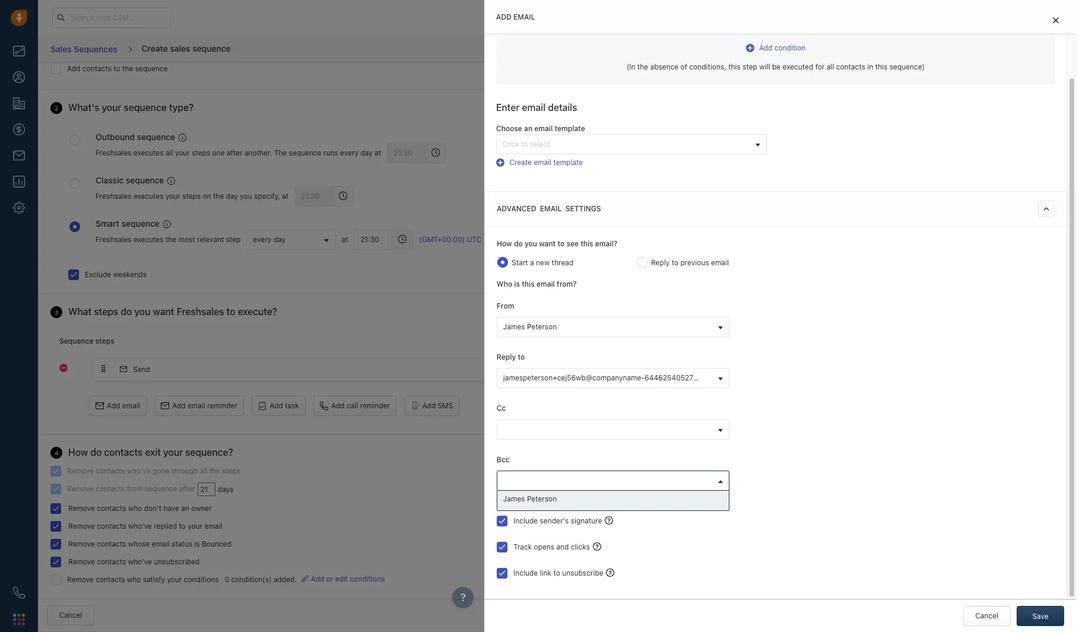 Task type: locate. For each thing, give the bounding box(es) containing it.
0 horizontal spatial cancel button
[[47, 605, 94, 626]]

condition
[[774, 43, 806, 52]]

<span class=" ">sales reps can use this for prospecting and account-based selling e.g. following up with event attendees</span> image
[[163, 220, 171, 228]]

on
[[203, 192, 211, 201]]

2 james peterson from the top
[[503, 494, 557, 503]]

4
[[55, 449, 59, 456]]

this
[[728, 62, 741, 71], [875, 62, 887, 71], [580, 239, 593, 248], [522, 280, 535, 288]]

1 horizontal spatial want
[[539, 239, 556, 248]]

at right specify,
[[282, 192, 288, 201]]

are
[[852, 75, 864, 85]]

steps right sequence
[[95, 336, 114, 345]]

the left most
[[166, 235, 176, 244]]

executes down classic sequence
[[133, 192, 164, 201]]

conditions left 0
[[184, 575, 219, 584]]

include
[[513, 516, 538, 525], [513, 568, 538, 577]]

0 horizontal spatial is
[[194, 539, 200, 548]]

1 horizontal spatial is
[[514, 280, 520, 288]]

step left will
[[743, 62, 757, 71]]

0 vertical spatial every
[[340, 149, 359, 157]]

how
[[497, 239, 512, 248], [68, 447, 88, 458]]

1 vertical spatial all
[[166, 149, 173, 157]]

0 vertical spatial at
[[375, 149, 381, 157]]

cancel button left the save
[[963, 606, 1011, 626]]

1 reminder from the left
[[207, 401, 237, 410]]

0 horizontal spatial after
[[179, 484, 195, 493]]

choose
[[496, 124, 522, 133]]

0 horizontal spatial cancel
[[59, 611, 82, 620]]

day right the on
[[226, 192, 238, 201]]

1 vertical spatial an
[[181, 504, 189, 513]]

1 horizontal spatial sales
[[867, 75, 887, 85]]

0 vertical spatial include
[[513, 516, 538, 525]]

the down sequence?
[[209, 466, 220, 475]]

after down through at the left bottom of the page
[[179, 484, 195, 493]]

create
[[142, 43, 168, 53], [509, 158, 532, 167]]

at right runs at the top
[[375, 149, 381, 157]]

advanced email settings
[[497, 204, 601, 213]]

contacts down remove contacts who don't have an owner
[[97, 522, 126, 531]]

sales
[[50, 44, 72, 54]]

utc
[[467, 235, 481, 244]]

0 vertical spatial all
[[827, 62, 834, 71]]

0 horizontal spatial add email
[[107, 401, 140, 410]]

all right for on the top right
[[827, 62, 834, 71]]

who've for unsubscribed
[[128, 557, 152, 566]]

peterson down who is this email from?
[[527, 322, 557, 331]]

how do contacts exit your sequence?
[[68, 447, 233, 458]]

steps up days
[[222, 466, 241, 475]]

contacts up remove contacts who satisfy your conditions
[[97, 557, 126, 566]]

to inside button
[[521, 139, 528, 148]]

0 vertical spatial day
[[361, 149, 373, 157]]

2 reminder from the left
[[360, 401, 390, 410]]

reminder
[[207, 401, 237, 410], [360, 401, 390, 410]]

do inside enter email details dialog
[[514, 239, 523, 248]]

1 horizontal spatial you
[[240, 192, 252, 201]]

2 vertical spatial all
[[200, 466, 207, 475]]

who've down remove contacts who don't have an owner
[[128, 522, 152, 531]]

peterson for the james peterson list box
[[527, 494, 557, 503]]

0 vertical spatial sales
[[170, 43, 190, 53]]

sequences?
[[889, 75, 936, 85]]

click
[[503, 139, 519, 148]]

add sms
[[422, 401, 453, 410]]

freshsales down the outbound
[[96, 149, 131, 157]]

contacts up remove contacts from sequence after
[[96, 466, 125, 475]]

what
[[829, 75, 850, 85], [68, 306, 92, 317]]

who
[[128, 504, 142, 513], [127, 575, 141, 584]]

freshsales for classic
[[96, 192, 131, 201]]

1 vertical spatial create
[[509, 158, 532, 167]]

include up track
[[513, 516, 538, 525]]

0 vertical spatial who've
[[127, 466, 151, 475]]

jamespeterson+cej56wb@companyname-644625405275115567.freshworksmail.com
[[503, 374, 790, 382]]

reply down from
[[497, 353, 516, 362]]

2 vertical spatial who've
[[128, 557, 152, 566]]

an
[[524, 124, 532, 133], [181, 504, 189, 513]]

conditions right edit
[[350, 574, 385, 583]]

0 vertical spatial how
[[497, 239, 512, 248]]

2 vertical spatial you
[[134, 306, 150, 317]]

3 executes from the top
[[133, 235, 164, 244]]

bcc
[[497, 455, 510, 464]]

remove for remove contacts who've replied to your email
[[68, 522, 95, 531]]

what right 3
[[68, 306, 92, 317]]

0 horizontal spatial how
[[68, 447, 88, 458]]

for
[[815, 62, 825, 71]]

peterson inside list box
[[527, 494, 557, 503]]

1 horizontal spatial do
[[121, 306, 132, 317]]

0 horizontal spatial reminder
[[207, 401, 237, 410]]

1 vertical spatial what
[[68, 306, 92, 317]]

1 vertical spatial at
[[282, 192, 288, 201]]

1 horizontal spatial what
[[829, 75, 850, 85]]

1 vertical spatial step
[[226, 235, 241, 244]]

the right (in
[[637, 62, 648, 71]]

cancel
[[59, 611, 82, 620], [975, 611, 998, 620]]

template
[[555, 124, 585, 133], [553, 158, 583, 167]]

edit
[[335, 574, 348, 583]]

2 horizontal spatial all
[[827, 62, 834, 71]]

0 horizontal spatial conditions
[[184, 575, 219, 584]]

contacts down remove contacts who've unsubscribed
[[96, 575, 125, 584]]

1 vertical spatial who've
[[128, 522, 152, 531]]

reply left previous
[[651, 258, 670, 267]]

to left see
[[557, 239, 564, 248]]

0 vertical spatial want
[[539, 239, 556, 248]]

1 vertical spatial include
[[513, 568, 538, 577]]

phone element
[[7, 581, 31, 605]]

at right every day button
[[341, 235, 348, 244]]

0 vertical spatial after
[[227, 149, 243, 157]]

2 vertical spatial day
[[273, 235, 285, 244]]

0 horizontal spatial at
[[282, 192, 288, 201]]

peterson inside button
[[527, 322, 557, 331]]

0 horizontal spatial day
[[226, 192, 238, 201]]

0 vertical spatial who
[[128, 504, 142, 513]]

outbound
[[96, 132, 135, 142]]

cancel inside enter email details dialog
[[975, 611, 998, 620]]

who for satisfy
[[127, 575, 141, 584]]

to down sequences
[[114, 64, 120, 73]]

freshsales down classic
[[96, 192, 131, 201]]

contacts for remove contacts who've unsubscribed
[[97, 557, 126, 566]]

1 horizontal spatial add email
[[496, 12, 535, 21]]

executes for smart sequence
[[133, 235, 164, 244]]

0 vertical spatial what
[[829, 75, 850, 85]]

0 horizontal spatial what
[[68, 306, 92, 317]]

who've up from
[[127, 466, 151, 475]]

1 vertical spatial day
[[226, 192, 238, 201]]

freshsales left execute?
[[177, 306, 224, 317]]

the inside enter email details dialog
[[637, 62, 648, 71]]

do
[[514, 239, 523, 248], [121, 306, 132, 317], [90, 447, 102, 458]]

0 vertical spatial executes
[[133, 149, 164, 157]]

1 vertical spatial you
[[525, 239, 537, 248]]

james inside button
[[503, 322, 525, 331]]

how right the "4" at the bottom of the page
[[68, 447, 88, 458]]

1 horizontal spatial step
[[743, 62, 757, 71]]

contacts
[[836, 62, 865, 71], [82, 64, 112, 73], [104, 447, 143, 458], [96, 466, 125, 475], [96, 484, 125, 493], [97, 504, 126, 513], [97, 522, 126, 531], [97, 539, 126, 548], [97, 557, 126, 566], [96, 575, 125, 584]]

0 vertical spatial peterson
[[527, 322, 557, 331]]

every
[[340, 149, 359, 157], [253, 235, 271, 244]]

1 vertical spatial add email
[[107, 401, 140, 410]]

and
[[556, 542, 569, 551]]

2 include from the top
[[513, 568, 538, 577]]

enter
[[496, 102, 519, 113]]

cancel button
[[47, 605, 94, 626], [963, 606, 1011, 626]]

0 condition(s) added.
[[225, 575, 297, 584]]

your
[[102, 102, 121, 113], [175, 149, 190, 157], [166, 192, 180, 201], [163, 447, 183, 458], [188, 522, 203, 531], [167, 575, 182, 584]]

how for how do contacts exit your sequence?
[[68, 447, 88, 458]]

reminder for add email reminder
[[207, 401, 237, 410]]

executes down outbound sequence
[[133, 149, 164, 157]]

contacts for remove contacts who don't have an owner
[[97, 504, 126, 513]]

0 vertical spatial create
[[142, 43, 168, 53]]

0 horizontal spatial create
[[142, 43, 168, 53]]

1 horizontal spatial day
[[273, 235, 285, 244]]

0 vertical spatial step
[[743, 62, 757, 71]]

executes down <span class=" ">sales reps can use this for prospecting and account-based selling e.g. following up with event attendees</span> image
[[133, 235, 164, 244]]

1 peterson from the top
[[527, 322, 557, 331]]

remove for remove contacts who satisfy your conditions
[[67, 575, 94, 584]]

james peterson up sender's
[[503, 494, 557, 503]]

from
[[127, 484, 143, 493]]

you up a
[[525, 239, 537, 248]]

who down remove contacts who've unsubscribed
[[127, 575, 141, 584]]

james inside list box
[[503, 494, 525, 503]]

close image
[[1053, 17, 1059, 24]]

do up start
[[514, 239, 523, 248]]

an right the have in the bottom of the page
[[181, 504, 189, 513]]

how up start
[[497, 239, 512, 248]]

0 vertical spatial reply
[[651, 258, 670, 267]]

create up add contacts to the sequence
[[142, 43, 168, 53]]

add condition link
[[746, 43, 806, 52]]

who've for replied
[[128, 522, 152, 531]]

save
[[1032, 612, 1048, 621]]

create inside enter email details dialog
[[509, 158, 532, 167]]

cancel button right "freshworks switcher" image
[[47, 605, 94, 626]]

who've down 'whose'
[[128, 557, 152, 566]]

contacts down sequences
[[82, 64, 112, 73]]

every right runs at the top
[[340, 149, 359, 157]]

add email reminder
[[172, 401, 237, 410]]

template down details
[[555, 124, 585, 133]]

you down weekends
[[134, 306, 150, 317]]

0 horizontal spatial sales
[[170, 43, 190, 53]]

1 horizontal spatial cancel
[[975, 611, 998, 620]]

conditions
[[350, 574, 385, 583], [184, 575, 219, 584]]

step right relevant
[[226, 235, 241, 244]]

include for include sender's signature
[[513, 516, 538, 525]]

contacts up are
[[836, 62, 865, 71]]

1 horizontal spatial create
[[509, 158, 532, 167]]

executes
[[133, 149, 164, 157], [133, 192, 164, 201], [133, 235, 164, 244]]

james peterson down from
[[503, 322, 557, 331]]

you inside enter email details dialog
[[525, 239, 537, 248]]

from?
[[557, 280, 577, 288]]

to up jamespeterson+cej56wb@companyname-
[[518, 353, 525, 362]]

0 horizontal spatial reply
[[497, 353, 516, 362]]

0 horizontal spatial want
[[153, 306, 174, 317]]

contacts down remove contacts from sequence after
[[97, 504, 126, 513]]

this right see
[[580, 239, 593, 248]]

to left execute?
[[226, 306, 235, 317]]

james peterson inside list box
[[503, 494, 557, 503]]

sales up type?
[[170, 43, 190, 53]]

sequence
[[59, 336, 93, 345]]

create for create sales sequence
[[142, 43, 168, 53]]

email
[[540, 204, 562, 213]]

peterson up sender's
[[527, 494, 557, 503]]

james peterson list box
[[497, 491, 729, 510]]

the up what's your sequence type?
[[122, 64, 133, 73]]

who left don't
[[128, 504, 142, 513]]

is right who
[[514, 280, 520, 288]]

1 vertical spatial james peterson
[[503, 494, 557, 503]]

0 vertical spatial is
[[514, 280, 520, 288]]

template down choose an email template
[[553, 158, 583, 167]]

james for james peterson button
[[503, 322, 525, 331]]

day down specify,
[[273, 235, 285, 244]]

1 vertical spatial is
[[194, 539, 200, 548]]

3
[[55, 308, 58, 315]]

2 vertical spatial at
[[341, 235, 348, 244]]

do right the "4" at the bottom of the page
[[90, 447, 102, 458]]

you left specify,
[[240, 192, 252, 201]]

your right the 'exit'
[[163, 447, 183, 458]]

0 vertical spatial add email
[[496, 12, 535, 21]]

reminder up sequence?
[[207, 401, 237, 410]]

your down <span class=" ">sales reps can use this for traditional drip campaigns e.g. reengaging with cold prospects</span> image
[[175, 149, 190, 157]]

0 horizontal spatial every
[[253, 235, 271, 244]]

classic
[[96, 175, 124, 185]]

conditions,
[[689, 62, 726, 71]]

start
[[512, 258, 528, 267]]

1 vertical spatial reply
[[497, 353, 516, 362]]

1 vertical spatial how
[[68, 447, 88, 458]]

every down specify,
[[253, 235, 271, 244]]

1 vertical spatial who
[[127, 575, 141, 584]]

cancel left the save
[[975, 611, 998, 620]]

sales
[[170, 43, 190, 53], [867, 75, 887, 85]]

2 executes from the top
[[133, 192, 164, 201]]

2 vertical spatial do
[[90, 447, 102, 458]]

sales sequences link
[[50, 40, 118, 58]]

you
[[240, 192, 252, 201], [525, 239, 537, 248], [134, 306, 150, 317]]

0 vertical spatial james peterson
[[503, 322, 557, 331]]

reminder right call on the bottom left of the page
[[360, 401, 390, 410]]

contacts left 'whose'
[[97, 539, 126, 548]]

after
[[227, 149, 243, 157], [179, 484, 195, 493]]

send
[[133, 365, 150, 374]]

add sms button
[[405, 396, 460, 416]]

enter email details
[[496, 102, 577, 113]]

1 horizontal spatial cancel button
[[963, 606, 1011, 626]]

0 horizontal spatial an
[[181, 504, 189, 513]]

james peterson for james peterson button
[[503, 322, 557, 331]]

to right click
[[521, 139, 528, 148]]

through
[[172, 466, 198, 475]]

remove
[[67, 466, 94, 475], [67, 484, 94, 493], [68, 504, 95, 513], [68, 522, 95, 531], [68, 539, 95, 548], [68, 557, 95, 566], [67, 575, 94, 584]]

all up <span class=" ">sales reps can use this for weekly check-ins with leads and to run renewal campaigns e.g. renewing a contract</span> icon
[[166, 149, 173, 157]]

days
[[218, 485, 233, 494]]

thread
[[552, 258, 573, 267]]

is
[[514, 280, 520, 288], [194, 539, 200, 548]]

1 vertical spatial james
[[503, 494, 525, 503]]

an up click to select
[[524, 124, 532, 133]]

to left previous
[[672, 258, 678, 267]]

1 james peterson from the top
[[503, 322, 557, 331]]

james peterson inside james peterson button
[[503, 322, 557, 331]]

contacts left from
[[96, 484, 125, 493]]

1 executes from the top
[[133, 149, 164, 157]]

1 horizontal spatial at
[[341, 235, 348, 244]]

0 horizontal spatial you
[[134, 306, 150, 317]]

whose
[[128, 539, 150, 548]]

include left link
[[513, 568, 538, 577]]

1 horizontal spatial reminder
[[360, 401, 390, 410]]

1 horizontal spatial conditions
[[350, 574, 385, 583]]

0 horizontal spatial do
[[90, 447, 102, 458]]

your down owner
[[188, 522, 203, 531]]

all right through at the left bottom of the page
[[200, 466, 207, 475]]

0
[[225, 575, 229, 584]]

who've
[[127, 466, 151, 475], [128, 522, 152, 531], [128, 557, 152, 566]]

new
[[536, 258, 550, 267]]

2 horizontal spatial at
[[375, 149, 381, 157]]

0 vertical spatial an
[[524, 124, 532, 133]]

freshsales executes all your steps one after another. the sequence runs every day at
[[96, 149, 381, 157]]

add or edit conditions
[[311, 574, 385, 583]]

2 vertical spatial executes
[[133, 235, 164, 244]]

step inside enter email details dialog
[[743, 62, 757, 71]]

contacts for add contacts to the sequence
[[82, 64, 112, 73]]

do for contacts
[[90, 447, 102, 458]]

this right conditions,
[[728, 62, 741, 71]]

day right runs at the top
[[361, 149, 373, 157]]

(gmt+00:00) utc link
[[419, 234, 481, 245]]

who is this email from?
[[497, 280, 577, 288]]

1 horizontal spatial how
[[497, 239, 512, 248]]

None text field
[[198, 482, 216, 496]]

do down weekends
[[121, 306, 132, 317]]

how inside enter email details dialog
[[497, 239, 512, 248]]

james down bcc
[[503, 494, 525, 503]]

email?
[[595, 239, 617, 248]]

create down click to select
[[509, 158, 532, 167]]

is right status
[[194, 539, 200, 548]]

0 vertical spatial you
[[240, 192, 252, 201]]

remove for remove contacts from sequence after
[[67, 484, 94, 493]]

james peterson for the james peterson list box
[[503, 494, 557, 503]]

james down from
[[503, 322, 525, 331]]

1 horizontal spatial all
[[200, 466, 207, 475]]

1 include from the top
[[513, 516, 538, 525]]

james peterson
[[503, 322, 557, 331], [503, 494, 557, 503]]

after right one
[[227, 149, 243, 157]]

1 vertical spatial executes
[[133, 192, 164, 201]]

what for what are sales sequences?
[[829, 75, 850, 85]]

what left are
[[829, 75, 850, 85]]

contacts for remove contacts who satisfy your conditions
[[96, 575, 125, 584]]

0 vertical spatial do
[[514, 239, 523, 248]]

1 vertical spatial every
[[253, 235, 271, 244]]

freshsales down smart
[[96, 235, 131, 244]]

(gmt+00:00)
[[419, 235, 465, 244]]

2 james from the top
[[503, 494, 525, 503]]

2 peterson from the top
[[527, 494, 557, 503]]

type?
[[169, 102, 194, 113]]

cancel right "freshworks switcher" image
[[59, 611, 82, 620]]

1 horizontal spatial reply
[[651, 258, 670, 267]]

james for the james peterson list box
[[503, 494, 525, 503]]

1 james from the top
[[503, 322, 525, 331]]

contacts inside enter email details dialog
[[836, 62, 865, 71]]

james peterson button
[[497, 317, 729, 337]]

2 horizontal spatial do
[[514, 239, 523, 248]]



Task type: describe. For each thing, give the bounding box(es) containing it.
(gmt+00:00) utc
[[419, 235, 481, 244]]

0 horizontal spatial all
[[166, 149, 173, 157]]

1 vertical spatial after
[[179, 484, 195, 493]]

choose an email template
[[496, 124, 585, 133]]

the
[[274, 149, 287, 157]]

one
[[212, 149, 225, 157]]

cancel for rightmost cancel button
[[975, 611, 998, 620]]

remove contacts who don't have an owner
[[68, 504, 212, 513]]

advanced
[[497, 204, 536, 213]]

1 vertical spatial template
[[553, 158, 583, 167]]

contacts for remove contacts who've gone through all the steps
[[96, 466, 125, 475]]

add email inside enter email details dialog
[[496, 12, 535, 21]]

1 vertical spatial want
[[153, 306, 174, 317]]

be
[[772, 62, 781, 71]]

add email reminder button
[[154, 396, 244, 416]]

your right what's
[[102, 102, 121, 113]]

add condition
[[759, 43, 806, 52]]

remove contacts who've gone through all the steps
[[67, 466, 241, 475]]

absence
[[650, 62, 679, 71]]

will
[[759, 62, 770, 71]]

status
[[172, 539, 192, 548]]

unsubscribe
[[562, 568, 603, 577]]

from
[[497, 302, 514, 310]]

remove for remove contacts who've unsubscribed
[[68, 557, 95, 566]]

reply for reply to previous email
[[651, 258, 670, 267]]

executes for classic sequence
[[133, 192, 164, 201]]

day inside button
[[273, 235, 285, 244]]

jamespeterson+cej56wb@companyname-644625405275115567.freshworksmail.com button
[[497, 368, 790, 388]]

bounced
[[202, 539, 231, 548]]

in
[[867, 62, 873, 71]]

details
[[548, 102, 577, 113]]

signature
[[571, 516, 602, 525]]

0 horizontal spatial step
[[226, 235, 241, 244]]

contacts for remove contacts who've replied to your email
[[97, 522, 126, 531]]

2
[[55, 104, 58, 112]]

<span class=" ">sales reps can use this for traditional drip campaigns e.g. reengaging with cold prospects</span> image
[[178, 133, 186, 142]]

sms
[[438, 401, 453, 410]]

create email template
[[509, 158, 583, 167]]

execute?
[[238, 306, 277, 317]]

how for how do you want to see this email?
[[497, 239, 512, 248]]

peterson for james peterson button
[[527, 322, 557, 331]]

every inside button
[[253, 235, 271, 244]]

specify,
[[254, 192, 280, 201]]

opens
[[534, 542, 554, 551]]

add contacts to the sequence
[[67, 64, 168, 73]]

all inside enter email details dialog
[[827, 62, 834, 71]]

or
[[326, 574, 333, 583]]

reminder for add call reminder
[[360, 401, 390, 410]]

task
[[285, 401, 299, 410]]

phone image
[[13, 587, 25, 599]]

click to select button
[[496, 134, 767, 154]]

replied
[[154, 522, 177, 531]]

steps left one
[[192, 149, 210, 157]]

<span class=" ">sales reps can use this for weekly check-ins with leads and to run renewal campaigns e.g. renewing a contract</span> image
[[167, 177, 175, 185]]

have
[[163, 504, 179, 513]]

reply to previous email
[[651, 258, 729, 267]]

unsubscribed
[[154, 557, 199, 566]]

this down a
[[522, 280, 535, 288]]

see
[[566, 239, 579, 248]]

exclude weekends
[[85, 270, 147, 279]]

this right in
[[875, 62, 887, 71]]

include sender's signature
[[513, 516, 602, 525]]

satisfy
[[143, 575, 165, 584]]

remove contacts who satisfy your conditions
[[67, 575, 219, 584]]

add task button
[[252, 396, 306, 416]]

executes for outbound sequence
[[133, 149, 164, 157]]

track
[[513, 542, 532, 551]]

condition(s)
[[231, 575, 272, 584]]

who for don't
[[128, 504, 142, 513]]

1 horizontal spatial every
[[340, 149, 359, 157]]

include for include link to unsubscribe
[[513, 568, 538, 577]]

what for what steps do you want freshsales to execute?
[[68, 306, 92, 317]]

reply for reply to
[[497, 353, 516, 362]]

save button
[[1017, 606, 1064, 626]]

contacts for remove contacts from sequence after
[[96, 484, 125, 493]]

2 horizontal spatial day
[[361, 149, 373, 157]]

classic sequence
[[96, 175, 164, 185]]

enter email details dialog
[[484, 0, 1076, 632]]

smart sequence
[[96, 218, 160, 228]]

every day
[[253, 235, 285, 244]]

freshsales executes your steps on the day you specify, at
[[96, 192, 288, 201]]

create email template link
[[496, 158, 583, 167]]

executed
[[783, 62, 813, 71]]

is inside enter email details dialog
[[514, 280, 520, 288]]

add task
[[270, 401, 299, 410]]

outbound sequence
[[96, 132, 175, 142]]

freshsales executes the most relevant step
[[96, 235, 241, 244]]

644625405275115567.freshworksmail.com
[[645, 374, 790, 382]]

contacts for remove contacts whose email status is bounced
[[97, 539, 126, 548]]

add email inside button
[[107, 401, 140, 410]]

your down <span class=" ">sales reps can use this for weekly check-ins with leads and to run renewal campaigns e.g. renewing a contract</span> icon
[[166, 192, 180, 201]]

add call reminder button
[[313, 396, 397, 416]]

settings
[[565, 204, 601, 213]]

who
[[497, 280, 512, 288]]

freshworks switcher image
[[13, 614, 25, 625]]

to right link
[[553, 568, 560, 577]]

to right replied
[[179, 522, 186, 531]]

1 vertical spatial do
[[121, 306, 132, 317]]

add or edit conditions link
[[302, 574, 385, 583]]

exclude
[[85, 270, 111, 279]]

create for create email template
[[509, 158, 532, 167]]

of
[[680, 62, 687, 71]]

remove contacts who've replied to your email
[[68, 522, 222, 531]]

steps left the on
[[182, 192, 201, 201]]

previous
[[680, 258, 709, 267]]

freshsales for outbound
[[96, 149, 131, 157]]

include link to unsubscribe
[[513, 568, 603, 577]]

sender's
[[540, 516, 569, 525]]

sequence steps
[[59, 336, 114, 345]]

create sales sequence
[[142, 43, 231, 53]]

add call reminder
[[331, 401, 390, 410]]

sequence)
[[889, 62, 925, 71]]

remove for remove contacts who don't have an owner
[[68, 504, 95, 513]]

added.
[[274, 575, 297, 584]]

want inside enter email details dialog
[[539, 239, 556, 248]]

your down unsubscribed
[[167, 575, 182, 584]]

runs
[[323, 149, 338, 157]]

what's
[[68, 102, 99, 113]]

start a new thread
[[512, 258, 573, 267]]

0 vertical spatial template
[[555, 124, 585, 133]]

who've for gone
[[127, 466, 151, 475]]

freshsales for smart
[[96, 235, 131, 244]]

remove for remove contacts whose email status is bounced
[[68, 539, 95, 548]]

1 horizontal spatial after
[[227, 149, 243, 157]]

Search your CRM... text field
[[52, 7, 171, 28]]

an inside enter email details dialog
[[524, 124, 532, 133]]

remove contacts who've unsubscribed
[[68, 557, 199, 566]]

the right the on
[[213, 192, 224, 201]]

1 vertical spatial sales
[[867, 75, 887, 85]]

contacts left the 'exit'
[[104, 447, 143, 458]]

remove for remove contacts who've gone through all the steps
[[67, 466, 94, 475]]

reply to
[[497, 353, 525, 362]]

do for you
[[514, 239, 523, 248]]

add email button
[[89, 396, 146, 416]]

steps up sequence steps on the bottom left of the page
[[94, 306, 118, 317]]

how do you want to see this email?
[[497, 239, 617, 248]]

cancel for the left cancel button
[[59, 611, 82, 620]]

link
[[540, 568, 551, 577]]



Task type: vqa. For each thing, say whether or not it's contained in the screenshot.
first the "Last from the top
no



